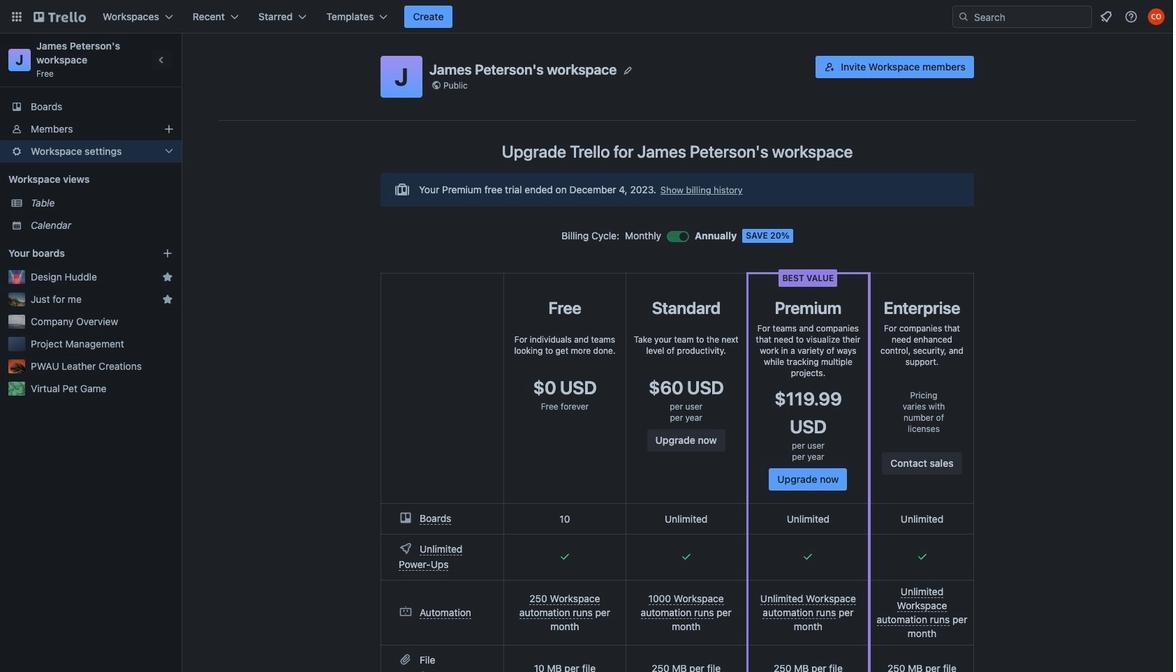 Task type: vqa. For each thing, say whether or not it's contained in the screenshot.
2nd Starred Icon from the top
yes



Task type: describe. For each thing, give the bounding box(es) containing it.
1 starred icon image from the top
[[162, 272, 173, 283]]

add board image
[[162, 248, 173, 259]]

0 notifications image
[[1098, 8, 1115, 25]]

open information menu image
[[1125, 10, 1139, 24]]

workspace navigation collapse icon image
[[152, 50, 172, 70]]

back to home image
[[34, 6, 86, 28]]

search image
[[959, 11, 970, 22]]



Task type: locate. For each thing, give the bounding box(es) containing it.
2 starred icon image from the top
[[162, 294, 173, 305]]

0 vertical spatial starred icon image
[[162, 272, 173, 283]]

1 vertical spatial starred icon image
[[162, 294, 173, 305]]

christina overa (christinaovera) image
[[1149, 8, 1165, 25]]

primary element
[[0, 0, 1174, 34]]

Search field
[[970, 7, 1092, 27]]

starred icon image
[[162, 272, 173, 283], [162, 294, 173, 305]]

your boards with 6 items element
[[8, 245, 141, 262]]



